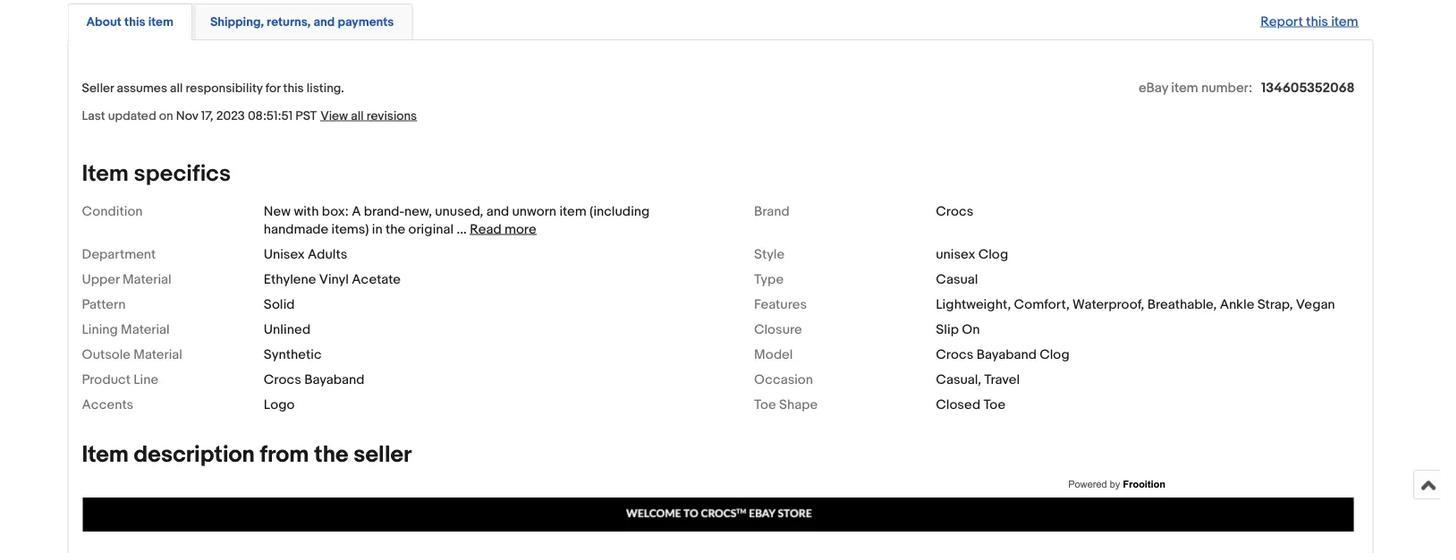 Task type: describe. For each thing, give the bounding box(es) containing it.
closure
[[755, 321, 803, 337]]

ethylene vinyl acetate
[[264, 271, 401, 287]]

closed
[[936, 396, 981, 413]]

...
[[457, 221, 467, 237]]

shipping,
[[210, 14, 264, 30]]

accents
[[82, 396, 134, 413]]

this for about
[[124, 14, 145, 30]]

unisex adults
[[264, 246, 348, 262]]

shipping, returns, and payments
[[210, 14, 394, 30]]

lightweight, comfort, waterproof, breathable, ankle strap, vegan
[[936, 296, 1336, 312]]

item inside new with box: a brand-new, unused, and unworn item (including handmade items) in the original ...
[[560, 203, 587, 219]]

material for upper material
[[123, 271, 172, 287]]

unlined
[[264, 321, 311, 337]]

product line
[[82, 371, 158, 387]]

solid
[[264, 296, 295, 312]]

listing.
[[307, 80, 344, 96]]

report this item
[[1261, 13, 1359, 30]]

about this item button
[[86, 13, 174, 30]]

17,
[[201, 108, 213, 123]]

08:51:51
[[248, 108, 293, 123]]

unused,
[[435, 203, 484, 219]]

read more
[[470, 221, 537, 237]]

box:
[[322, 203, 349, 219]]

bayaband for crocs bayaband clog
[[977, 346, 1037, 362]]

0 vertical spatial all
[[170, 80, 183, 96]]

acetate
[[352, 271, 401, 287]]

2023
[[216, 108, 245, 123]]

for
[[266, 80, 281, 96]]

lining
[[82, 321, 118, 337]]

a
[[352, 203, 361, 219]]

material for lining material
[[121, 321, 170, 337]]

occasion
[[755, 371, 814, 387]]

casual
[[936, 271, 979, 287]]

report this item link
[[1252, 5, 1368, 39]]

responsibility
[[186, 80, 263, 96]]

0 vertical spatial clog
[[979, 246, 1009, 262]]

more
[[505, 221, 537, 237]]

read
[[470, 221, 502, 237]]

view all revisions link
[[317, 107, 417, 123]]

read more button
[[470, 221, 537, 237]]

last
[[82, 108, 105, 123]]

about
[[86, 14, 122, 30]]

and inside new with box: a brand-new, unused, and unworn item (including handmade items) in the original ...
[[487, 203, 509, 219]]

assumes
[[117, 80, 167, 96]]

breathable,
[[1148, 296, 1218, 312]]

unisex
[[936, 246, 976, 262]]

toe shape
[[755, 396, 818, 413]]

ebay
[[1139, 80, 1169, 96]]

vegan
[[1297, 296, 1336, 312]]

payments
[[338, 14, 394, 30]]

and inside button
[[314, 14, 335, 30]]

new
[[264, 203, 291, 219]]

item specifics
[[82, 160, 231, 187]]

handmade
[[264, 221, 329, 237]]

updated
[[108, 108, 156, 123]]

shape
[[780, 396, 818, 413]]

item for item specifics
[[82, 160, 129, 187]]

number:
[[1202, 80, 1253, 96]]

comfort,
[[1015, 296, 1070, 312]]

revisions
[[367, 108, 417, 123]]

product
[[82, 371, 131, 387]]

unisex
[[264, 246, 305, 262]]

1 toe from the left
[[755, 396, 777, 413]]

outsole material
[[82, 346, 183, 362]]

material for outsole material
[[134, 346, 183, 362]]

on
[[159, 108, 173, 123]]

type
[[755, 271, 784, 287]]

returns,
[[267, 14, 311, 30]]

1 horizontal spatial clog
[[1040, 346, 1070, 362]]

vinyl
[[319, 271, 349, 287]]

ankle
[[1221, 296, 1255, 312]]

1 vertical spatial all
[[351, 108, 364, 123]]

ethylene
[[264, 271, 316, 287]]

item inside button
[[148, 14, 174, 30]]



Task type: locate. For each thing, give the bounding box(es) containing it.
1 vertical spatial material
[[121, 321, 170, 337]]

1 horizontal spatial bayaband
[[977, 346, 1037, 362]]

brand-
[[364, 203, 405, 219]]

from
[[260, 441, 309, 468]]

condition
[[82, 203, 143, 219]]

crocs for crocs
[[936, 203, 974, 219]]

this right about
[[124, 14, 145, 30]]

department
[[82, 246, 156, 262]]

1 horizontal spatial all
[[351, 108, 364, 123]]

0 horizontal spatial bayaband
[[305, 371, 365, 387]]

0 horizontal spatial this
[[124, 14, 145, 30]]

nov
[[176, 108, 198, 123]]

travel
[[985, 371, 1020, 387]]

1 vertical spatial clog
[[1040, 346, 1070, 362]]

crocs for crocs bayaband clog
[[936, 346, 974, 362]]

item up condition
[[82, 160, 129, 187]]

2 horizontal spatial this
[[1307, 13, 1329, 30]]

crocs up unisex
[[936, 203, 974, 219]]

in
[[372, 221, 383, 237]]

lightweight,
[[936, 296, 1012, 312]]

original
[[409, 221, 454, 237]]

item description from the seller
[[82, 441, 412, 468]]

features
[[755, 296, 807, 312]]

0 horizontal spatial clog
[[979, 246, 1009, 262]]

0 horizontal spatial toe
[[755, 396, 777, 413]]

toe down travel on the right bottom
[[984, 396, 1006, 413]]

1 vertical spatial item
[[82, 441, 129, 468]]

synthetic
[[264, 346, 322, 362]]

tab list
[[68, 0, 1374, 40]]

pst
[[296, 108, 317, 123]]

on
[[962, 321, 980, 337]]

bayaband for crocs bayaband
[[305, 371, 365, 387]]

tab list containing about this item
[[68, 0, 1374, 40]]

toe down occasion
[[755, 396, 777, 413]]

item right about
[[148, 14, 174, 30]]

this right report at top right
[[1307, 13, 1329, 30]]

item right ebay
[[1172, 80, 1199, 96]]

pattern
[[82, 296, 126, 312]]

seller assumes all responsibility for this listing.
[[82, 80, 344, 96]]

style
[[755, 246, 785, 262]]

and
[[314, 14, 335, 30], [487, 203, 509, 219]]

clog down comfort, at the right bottom
[[1040, 346, 1070, 362]]

casual,
[[936, 371, 982, 387]]

bayaband down "synthetic"
[[305, 371, 365, 387]]

this for report
[[1307, 13, 1329, 30]]

2 vertical spatial material
[[134, 346, 183, 362]]

shipping, returns, and payments button
[[210, 13, 394, 30]]

upper material
[[82, 271, 172, 287]]

1 vertical spatial and
[[487, 203, 509, 219]]

lining material
[[82, 321, 170, 337]]

0 vertical spatial material
[[123, 271, 172, 287]]

1 item from the top
[[82, 160, 129, 187]]

about this item
[[86, 14, 174, 30]]

all up on
[[170, 80, 183, 96]]

0 vertical spatial crocs
[[936, 203, 974, 219]]

0 horizontal spatial all
[[170, 80, 183, 96]]

unisex clog
[[936, 246, 1009, 262]]

line
[[134, 371, 158, 387]]

all right view
[[351, 108, 364, 123]]

2 vertical spatial crocs
[[264, 371, 302, 387]]

crocs bayaband clog
[[936, 346, 1070, 362]]

specifics
[[134, 160, 231, 187]]

the right from
[[314, 441, 349, 468]]

1 horizontal spatial toe
[[984, 396, 1006, 413]]

items)
[[332, 221, 369, 237]]

(including
[[590, 203, 650, 219]]

logo
[[264, 396, 295, 413]]

model
[[755, 346, 793, 362]]

new,
[[405, 203, 432, 219]]

2 item from the top
[[82, 441, 129, 468]]

this
[[1307, 13, 1329, 30], [124, 14, 145, 30], [283, 80, 304, 96]]

134605352068
[[1262, 80, 1356, 96]]

crocs up logo
[[264, 371, 302, 387]]

material down department
[[123, 271, 172, 287]]

1 vertical spatial crocs
[[936, 346, 974, 362]]

the right in
[[386, 221, 406, 237]]

all
[[170, 80, 183, 96], [351, 108, 364, 123]]

crocs for crocs bayaband
[[264, 371, 302, 387]]

0 horizontal spatial and
[[314, 14, 335, 30]]

item for item description from the seller
[[82, 441, 129, 468]]

description
[[134, 441, 255, 468]]

strap,
[[1258, 296, 1294, 312]]

last updated on nov 17, 2023 08:51:51 pst view all revisions
[[82, 108, 417, 123]]

this right for
[[283, 80, 304, 96]]

1 horizontal spatial this
[[283, 80, 304, 96]]

item right report at top right
[[1332, 13, 1359, 30]]

item down accents
[[82, 441, 129, 468]]

1 vertical spatial bayaband
[[305, 371, 365, 387]]

ebay item number: 134605352068
[[1139, 80, 1356, 96]]

casual, travel
[[936, 371, 1020, 387]]

toe
[[755, 396, 777, 413], [984, 396, 1006, 413]]

0 horizontal spatial the
[[314, 441, 349, 468]]

slip
[[936, 321, 959, 337]]

bayaband up travel on the right bottom
[[977, 346, 1037, 362]]

this inside button
[[124, 14, 145, 30]]

0 vertical spatial bayaband
[[977, 346, 1037, 362]]

1 horizontal spatial the
[[386, 221, 406, 237]]

waterproof,
[[1073, 296, 1145, 312]]

crocs bayaband
[[264, 371, 365, 387]]

new with box: a brand-new, unused, and unworn item (including handmade items) in the original ...
[[264, 203, 650, 237]]

0 vertical spatial and
[[314, 14, 335, 30]]

seller
[[354, 441, 412, 468]]

the inside new with box: a brand-new, unused, and unworn item (including handmade items) in the original ...
[[386, 221, 406, 237]]

crocs
[[936, 203, 974, 219], [936, 346, 974, 362], [264, 371, 302, 387]]

and up "read more" button
[[487, 203, 509, 219]]

material up line
[[134, 346, 183, 362]]

material
[[123, 271, 172, 287], [121, 321, 170, 337], [134, 346, 183, 362]]

item
[[1332, 13, 1359, 30], [148, 14, 174, 30], [1172, 80, 1199, 96], [560, 203, 587, 219]]

1 horizontal spatial and
[[487, 203, 509, 219]]

closed toe
[[936, 396, 1006, 413]]

unworn
[[512, 203, 557, 219]]

clog right unisex
[[979, 246, 1009, 262]]

crocs down slip on
[[936, 346, 974, 362]]

brand
[[755, 203, 790, 219]]

0 vertical spatial the
[[386, 221, 406, 237]]

report
[[1261, 13, 1304, 30]]

material up outsole material
[[121, 321, 170, 337]]

seller
[[82, 80, 114, 96]]

outsole
[[82, 346, 131, 362]]

item right unworn
[[560, 203, 587, 219]]

0 vertical spatial item
[[82, 160, 129, 187]]

and right returns,
[[314, 14, 335, 30]]

1 vertical spatial the
[[314, 441, 349, 468]]

clog
[[979, 246, 1009, 262], [1040, 346, 1070, 362]]

slip on
[[936, 321, 980, 337]]

upper
[[82, 271, 120, 287]]

item
[[82, 160, 129, 187], [82, 441, 129, 468]]

bayaband
[[977, 346, 1037, 362], [305, 371, 365, 387]]

2 toe from the left
[[984, 396, 1006, 413]]



Task type: vqa. For each thing, say whether or not it's contained in the screenshot.
with
yes



